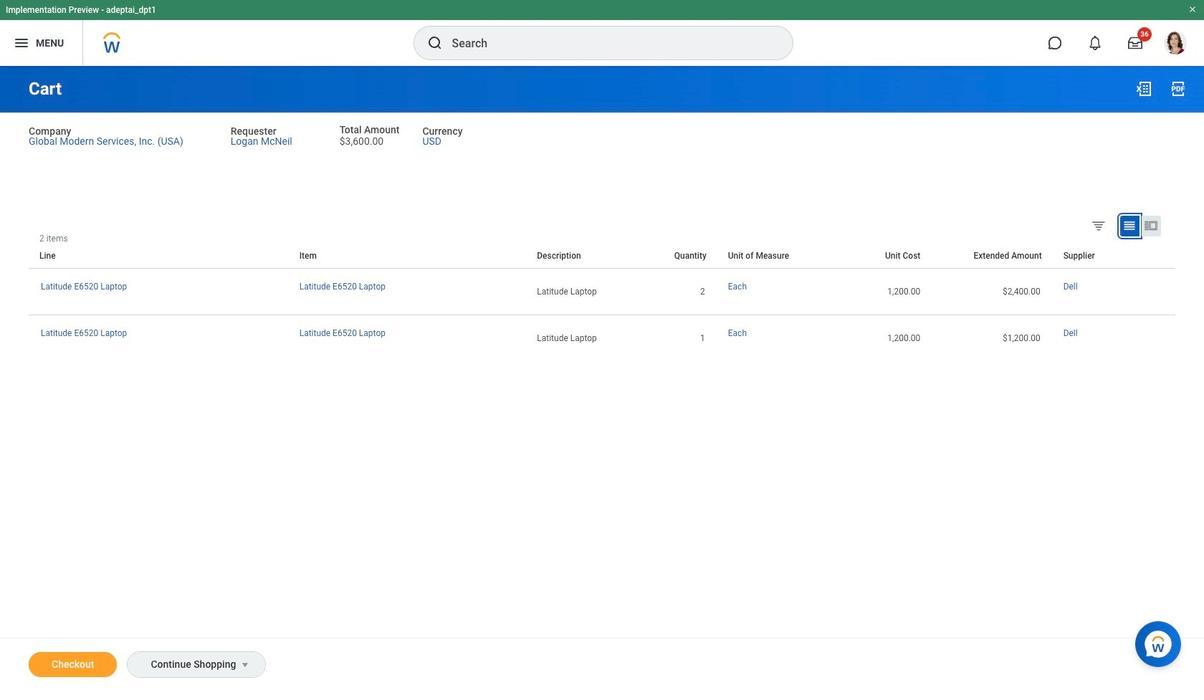 Task type: locate. For each thing, give the bounding box(es) containing it.
toolbar
[[1165, 234, 1176, 244]]

export to excel image
[[1136, 80, 1153, 98]]

toggle to grid view image
[[1123, 219, 1137, 233]]

Toggle to Grid view radio
[[1121, 216, 1140, 237]]

Toggle to List Detail view radio
[[1142, 216, 1162, 237]]

option group
[[1088, 215, 1172, 239]]

view printable version (pdf) image
[[1170, 80, 1187, 98]]

toggle to list detail view image
[[1144, 219, 1159, 233]]

main content
[[0, 66, 1205, 691]]

banner
[[0, 0, 1205, 66]]

caret down image
[[237, 660, 254, 671]]

close environment banner image
[[1189, 5, 1197, 14]]

inbox large image
[[1129, 36, 1143, 50]]

select to filter grid data image
[[1091, 218, 1107, 233]]



Task type: describe. For each thing, give the bounding box(es) containing it.
Search Workday  search field
[[452, 27, 763, 59]]

justify image
[[13, 34, 30, 52]]

profile logan mcneil image
[[1164, 32, 1187, 57]]

notifications large image
[[1088, 36, 1103, 50]]

search image
[[426, 34, 443, 52]]



Task type: vqa. For each thing, say whether or not it's contained in the screenshot.
THE TOGGLE TO LIST DETAIL VIEW image
yes



